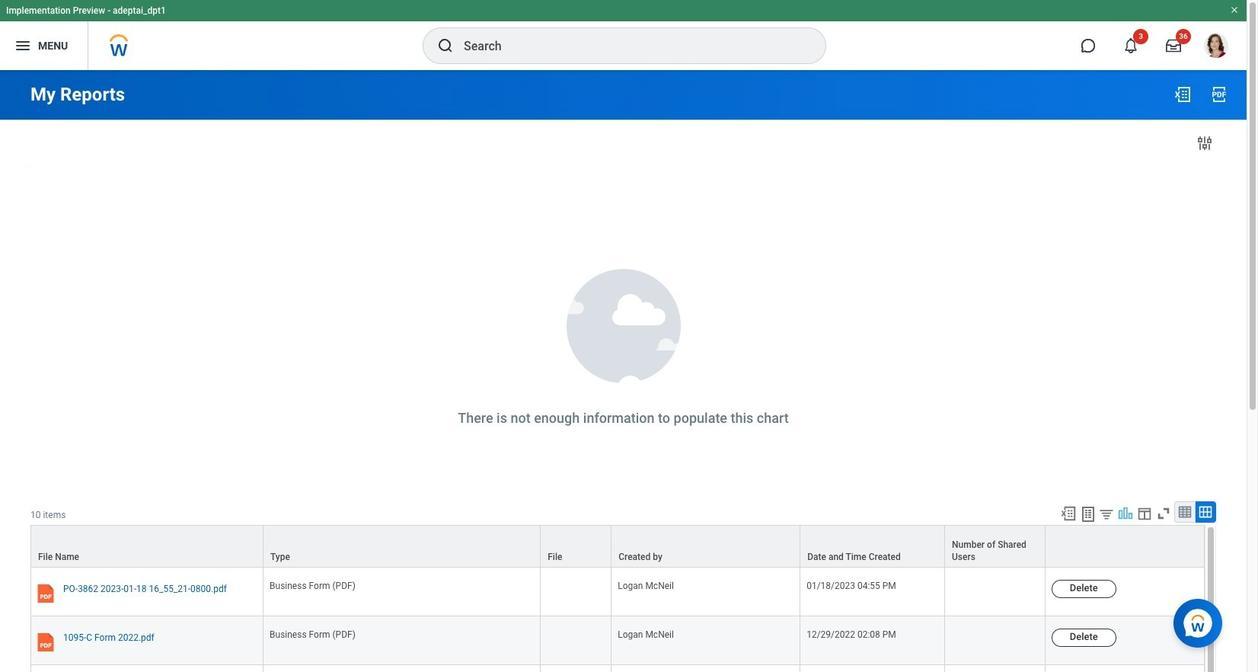 Task type: describe. For each thing, give the bounding box(es) containing it.
table image
[[1178, 504, 1193, 520]]

export to excel image for view printable version (pdf) icon
[[1174, 85, 1193, 104]]

fullscreen image
[[1156, 505, 1173, 522]]

3 row from the top
[[30, 617, 1206, 665]]

notifications large image
[[1124, 38, 1139, 53]]

configure and view chart data image
[[1196, 134, 1215, 152]]

view printable version (pdf) image
[[1211, 85, 1229, 104]]

my reports - expand/collapse chart image
[[1118, 505, 1135, 522]]

4 row from the top
[[30, 665, 1206, 672]]

click to view/edit grid preferences image
[[1137, 505, 1154, 522]]



Task type: vqa. For each thing, say whether or not it's contained in the screenshot.
list containing My Team Birthdays
no



Task type: locate. For each thing, give the bounding box(es) containing it.
inbox large image
[[1167, 38, 1182, 53]]

1 business form (pdf) element from the top
[[270, 578, 356, 591]]

select to filter grid data image
[[1099, 506, 1116, 522]]

2 row from the top
[[30, 568, 1206, 617]]

export to worksheets image
[[1080, 505, 1098, 524]]

Search Workday  search field
[[464, 29, 795, 62]]

export to excel image for export to worksheets icon
[[1061, 505, 1078, 522]]

export to excel image left export to worksheets icon
[[1061, 505, 1078, 522]]

1 horizontal spatial export to excel image
[[1174, 85, 1193, 104]]

close environment banner image
[[1231, 5, 1240, 14]]

0 vertical spatial export to excel image
[[1174, 85, 1193, 104]]

business form (pdf) element for third "row" from the bottom of the page
[[270, 578, 356, 591]]

expand table image
[[1199, 504, 1214, 520]]

2 business form (pdf) element from the top
[[270, 627, 356, 640]]

profile logan mcneil image
[[1205, 34, 1229, 61]]

business form (pdf) element for third "row" from the top
[[270, 627, 356, 640]]

export to excel image left view printable version (pdf) icon
[[1174, 85, 1193, 104]]

0 vertical spatial business form (pdf) element
[[270, 578, 356, 591]]

1 vertical spatial export to excel image
[[1061, 505, 1078, 522]]

1 row from the top
[[30, 525, 1206, 568]]

justify image
[[14, 37, 32, 55]]

main content
[[0, 70, 1248, 672]]

search image
[[437, 37, 455, 55]]

toolbar
[[1054, 501, 1217, 525]]

business form (pdf) element
[[270, 578, 356, 591], [270, 627, 356, 640]]

1 vertical spatial business form (pdf) element
[[270, 627, 356, 640]]

export to excel image
[[1174, 85, 1193, 104], [1061, 505, 1078, 522]]

row
[[30, 525, 1206, 568], [30, 568, 1206, 617], [30, 617, 1206, 665], [30, 665, 1206, 672]]

banner
[[0, 0, 1248, 70]]

cell
[[541, 568, 612, 617], [946, 568, 1046, 617], [541, 617, 612, 665], [946, 617, 1046, 665], [30, 665, 264, 672], [264, 665, 541, 672], [541, 665, 612, 672], [612, 665, 801, 672], [801, 665, 946, 672], [946, 665, 1046, 672], [1046, 665, 1206, 672]]

0 horizontal spatial export to excel image
[[1061, 505, 1078, 522]]



